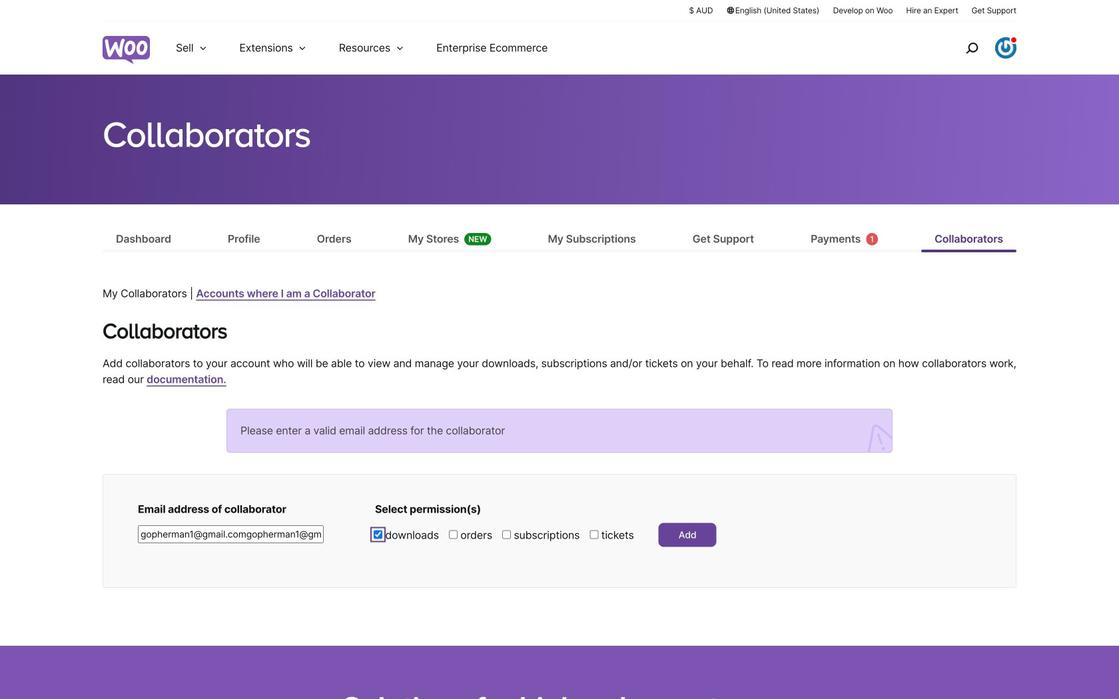 Task type: describe. For each thing, give the bounding box(es) containing it.
search image
[[961, 37, 983, 59]]

service navigation menu element
[[937, 26, 1017, 70]]



Task type: locate. For each thing, give the bounding box(es) containing it.
None checkbox
[[374, 531, 382, 539], [449, 531, 458, 539], [502, 531, 511, 539], [374, 531, 382, 539], [449, 531, 458, 539], [502, 531, 511, 539]]

open account menu image
[[995, 37, 1017, 59]]

None checkbox
[[590, 531, 599, 539]]



Task type: vqa. For each thing, say whether or not it's contained in the screenshot.
Circle User image
no



